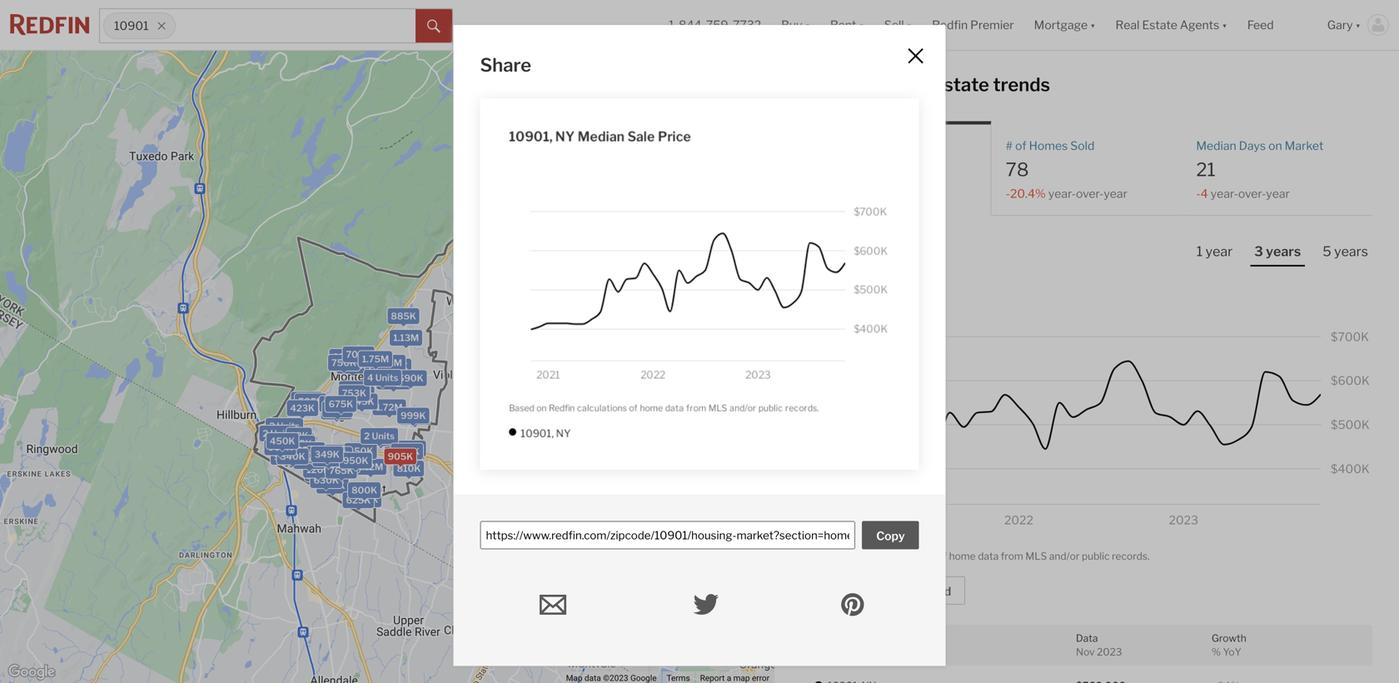 Task type: vqa. For each thing, say whether or not it's contained in the screenshot.
contact
no



Task type: locate. For each thing, give the bounding box(es) containing it.
0 horizontal spatial 450k
[[270, 436, 295, 447]]

2 - from the left
[[1196, 186, 1201, 201]]

embed button
[[883, 576, 965, 605]]

on inside median days on market 21 -4 year-over-year
[[1269, 139, 1282, 153]]

share inside button
[[830, 584, 863, 599]]

- down 78
[[1006, 186, 1010, 201]]

1 horizontal spatial 3
[[1255, 243, 1263, 260]]

0 horizontal spatial on
[[833, 550, 845, 562]]

0 vertical spatial 4
[[1201, 186, 1208, 201]]

0 horizontal spatial 700k
[[320, 480, 345, 491]]

public
[[1082, 550, 1110, 562]]

3 for 3 units
[[311, 449, 317, 460]]

1 vertical spatial redfin
[[847, 550, 878, 562]]

690k
[[398, 373, 424, 383]]

4 down '21'
[[1201, 186, 1208, 201]]

from
[[1001, 550, 1024, 562]]

340k
[[280, 451, 305, 462]]

years left 5
[[1266, 243, 1301, 260]]

10901, ny real estate trends
[[801, 73, 1050, 96]]

2 units
[[269, 421, 300, 432], [263, 428, 293, 439], [364, 431, 395, 441], [310, 449, 341, 460], [314, 453, 344, 463], [314, 457, 344, 468], [314, 458, 345, 469]]

redfin inside button
[[932, 18, 968, 32]]

- inside # of homes sold 78 -20.4% year-over-year
[[1006, 186, 1010, 201]]

3 inside button
[[1255, 243, 1263, 260]]

share button
[[801, 576, 877, 605]]

submit search image
[[427, 20, 441, 33]]

665k
[[268, 442, 293, 453]]

1 - from the left
[[1006, 186, 1010, 201]]

0 vertical spatial share
[[480, 54, 531, 76]]

563k
[[294, 394, 320, 405]]

0 vertical spatial 700k
[[346, 349, 371, 360]]

4 down 1.75m
[[367, 372, 373, 383]]

%
[[1212, 646, 1221, 658]]

redfin premier button
[[922, 0, 1024, 50]]

year inside button
[[1206, 243, 1233, 260]]

homes
[[1029, 139, 1068, 153]]

450k
[[368, 433, 393, 444], [270, 436, 295, 447]]

3 years button
[[1250, 242, 1305, 267]]

305k
[[316, 453, 341, 464], [316, 453, 341, 464]]

1 horizontal spatial of
[[1015, 139, 1027, 153]]

over-
[[878, 186, 906, 201], [1076, 186, 1104, 201], [1238, 186, 1266, 201]]

328k
[[319, 449, 344, 460]]

year- inside median days on market 21 -4 year-over-year
[[1211, 186, 1238, 201]]

on right days
[[1269, 139, 1282, 153]]

1 horizontal spatial share
[[830, 584, 863, 599]]

over- inside button
[[878, 186, 906, 201]]

year- inside # of homes sold 78 -20.4% year-over-year
[[1049, 186, 1076, 201]]

0 vertical spatial on
[[1269, 139, 1282, 153]]

0 horizontal spatial -
[[1006, 186, 1010, 201]]

redfin
[[932, 18, 968, 32], [847, 550, 878, 562]]

4
[[1201, 186, 1208, 201], [367, 372, 373, 383]]

450k up 525k
[[270, 436, 295, 447]]

1 vertical spatial share
[[830, 584, 863, 599]]

320k
[[309, 464, 334, 475]]

2 years from the left
[[1334, 243, 1369, 260]]

year inside # of homes sold 78 -20.4% year-over-year
[[1104, 186, 1128, 201]]

2023
[[1097, 646, 1122, 658]]

data
[[978, 550, 999, 562]]

home
[[949, 550, 976, 562]]

1 horizontal spatial over-
[[1076, 186, 1104, 201]]

1 horizontal spatial year-
[[1049, 186, 1076, 201]]

0 horizontal spatial redfin
[[847, 550, 878, 562]]

yoy
[[1223, 646, 1242, 658]]

700k up "1.10m"
[[346, 349, 371, 360]]

over- inside # of homes sold 78 -20.4% year-over-year
[[1076, 186, 1104, 201]]

0 horizontal spatial 650k
[[348, 445, 373, 456]]

trends
[[993, 73, 1050, 96]]

0 vertical spatial 3
[[1255, 243, 1263, 260]]

810k
[[397, 463, 421, 474]]

700k
[[346, 349, 371, 360], [320, 480, 345, 491]]

753k
[[342, 388, 366, 399]]

- down '21'
[[1196, 186, 1201, 201]]

1 year- from the left
[[851, 186, 878, 201]]

650k up 1.12m on the bottom of page
[[348, 445, 373, 456]]

1 vertical spatial of
[[937, 550, 947, 562]]

based on redfin calculations of home data from mls and/or public records.
[[801, 550, 1150, 562]]

0 vertical spatial of
[[1015, 139, 1027, 153]]

83k
[[290, 430, 309, 441]]

-
[[1006, 186, 1010, 201], [1196, 186, 1201, 201]]

580k
[[336, 450, 362, 461]]

types
[[870, 252, 907, 268]]

700k down 775k
[[320, 480, 345, 491]]

median days on market 21 -4 year-over-year
[[1196, 139, 1324, 201]]

- for 21
[[1196, 186, 1201, 201]]

650k up 810k
[[394, 446, 420, 457]]

google image
[[4, 661, 59, 683]]

none field inside share 'dialog'
[[480, 521, 856, 549]]

share inside 'dialog'
[[480, 54, 531, 76]]

3 for 3 years
[[1255, 243, 1263, 260]]

estate
[[933, 73, 989, 96]]

1-844-759-7732 link
[[669, 18, 761, 32]]

on right based
[[833, 550, 845, 562]]

523k
[[324, 406, 349, 417]]

1 years from the left
[[1266, 243, 1301, 260]]

map button
[[720, 519, 761, 561]]

0 horizontal spatial 3
[[311, 449, 317, 460]]

1 over- from the left
[[878, 186, 906, 201]]

years for 5 years
[[1334, 243, 1369, 260]]

640k
[[345, 446, 370, 457]]

0 horizontal spatial of
[[937, 550, 947, 562]]

839k
[[333, 352, 358, 362]]

650k
[[348, 445, 373, 456], [394, 446, 420, 457]]

2 year- from the left
[[1049, 186, 1076, 201]]

- for 78
[[1006, 186, 1010, 201]]

1.13m
[[393, 332, 419, 343]]

0 horizontal spatial years
[[1266, 243, 1301, 260]]

of left home
[[937, 550, 947, 562]]

over- inside median days on market 21 -4 year-over-year
[[1238, 186, 1266, 201]]

1 vertical spatial 3
[[311, 449, 317, 460]]

2 horizontal spatial over-
[[1238, 186, 1266, 201]]

0 horizontal spatial 4
[[367, 372, 373, 383]]

2 horizontal spatial year-
[[1211, 186, 1238, 201]]

1 vertical spatial 700k
[[320, 480, 345, 491]]

calculations
[[880, 550, 935, 562]]

# of homes sold 78 -20.4% year-over-year
[[1006, 139, 1128, 201]]

year- right the '20.4%' on the top
[[1049, 186, 1076, 201]]

7732
[[733, 18, 761, 32]]

years
[[1266, 243, 1301, 260], [1334, 243, 1369, 260]]

3 years
[[1255, 243, 1301, 260]]

2 over- from the left
[[1076, 186, 1104, 201]]

on
[[1269, 139, 1282, 153], [833, 550, 845, 562]]

610k
[[326, 404, 350, 415]]

5 years
[[1323, 243, 1369, 260]]

3 inside map region
[[311, 449, 317, 460]]

over- for 78
[[1076, 186, 1104, 201]]

over- down days
[[1238, 186, 1266, 201]]

year- down '21'
[[1211, 186, 1238, 201]]

1 horizontal spatial -
[[1196, 186, 1201, 201]]

0 horizontal spatial year-
[[851, 186, 878, 201]]

1 horizontal spatial on
[[1269, 139, 1282, 153]]

- inside median days on market 21 -4 year-over-year
[[1196, 186, 1201, 201]]

21
[[1196, 158, 1216, 181]]

year- up 'all home types'
[[851, 186, 878, 201]]

1-844-759-7732
[[669, 18, 761, 32]]

None field
[[480, 521, 856, 549]]

search
[[707, 75, 744, 90]]

3 year- from the left
[[1211, 186, 1238, 201]]

675k
[[329, 398, 353, 409], [329, 398, 353, 409]]

1.10m
[[340, 360, 366, 371]]

450k up 801k
[[368, 433, 393, 444]]

0 vertical spatial 425k
[[287, 438, 312, 449]]

of right the #
[[1015, 139, 1027, 153]]

1 vertical spatial 4
[[367, 372, 373, 383]]

year inside button
[[906, 186, 930, 201]]

885k
[[391, 311, 416, 321]]

over- up types
[[878, 186, 906, 201]]

1 horizontal spatial redfin
[[932, 18, 968, 32]]

0 horizontal spatial over-
[[878, 186, 906, 201]]

245k
[[309, 465, 334, 476]]

425k down 550k
[[297, 456, 322, 467]]

1 year
[[1197, 243, 1233, 260]]

425k up the 340k
[[287, 438, 312, 449]]

1 horizontal spatial years
[[1334, 243, 1369, 260]]

embed
[[913, 584, 951, 599]]

425k
[[287, 438, 312, 449], [297, 456, 322, 467]]

over- down the sold
[[1076, 186, 1104, 201]]

0 horizontal spatial share
[[480, 54, 531, 76]]

759-
[[706, 18, 733, 32]]

redfin down the copy
[[847, 550, 878, 562]]

years right 5
[[1334, 243, 1369, 260]]

844-
[[679, 18, 706, 32]]

0 vertical spatial redfin
[[932, 18, 968, 32]]

redfin left premier
[[932, 18, 968, 32]]

1 horizontal spatial 4
[[1201, 186, 1208, 201]]

ny
[[866, 73, 893, 96]]

3 over- from the left
[[1238, 186, 1266, 201]]



Task type: describe. For each thing, give the bounding box(es) containing it.
remove 10901 image
[[157, 21, 167, 31]]

records.
[[1112, 550, 1150, 562]]

1 vertical spatial 425k
[[297, 456, 322, 467]]

graph of the median sale price in 10901, ny image
[[480, 98, 919, 470]]

#
[[1006, 139, 1013, 153]]

415k
[[320, 450, 344, 461]]

all
[[810, 252, 827, 268]]

year-over-year
[[848, 186, 930, 201]]

575k
[[323, 399, 347, 409]]

save search
[[678, 75, 744, 90]]

median
[[1196, 139, 1237, 153]]

4 units
[[367, 372, 398, 383]]

year- for 78
[[1049, 186, 1076, 201]]

10901
[[114, 19, 149, 33]]

430k
[[383, 361, 408, 372]]

775k
[[322, 469, 346, 480]]

10901,
[[801, 73, 862, 96]]

2.42m
[[374, 357, 402, 368]]

950k
[[343, 455, 368, 466]]

335k
[[319, 447, 344, 458]]

1.54m
[[380, 376, 407, 387]]

growth
[[1212, 632, 1247, 644]]

1.12m
[[358, 461, 383, 472]]

year- for 21
[[1211, 186, 1238, 201]]

905k
[[388, 451, 413, 462]]

520k
[[285, 435, 310, 446]]

255k
[[318, 459, 343, 470]]

5 years button
[[1319, 242, 1373, 265]]

of inside # of homes sold 78 -20.4% year-over-year
[[1015, 139, 1027, 153]]

835k
[[382, 362, 407, 372]]

420k
[[293, 455, 318, 465]]

1
[[1197, 243, 1203, 260]]

share dialog
[[454, 25, 946, 666]]

1 horizontal spatial 700k
[[346, 349, 371, 360]]

share element
[[480, 52, 892, 78]]

78
[[1006, 158, 1029, 181]]

275k
[[311, 460, 335, 471]]

356k
[[318, 459, 344, 470]]

801k
[[388, 449, 411, 460]]

975k
[[402, 412, 427, 422]]

0 horizontal spatial 475k
[[282, 443, 307, 454]]

1.72m
[[376, 402, 403, 413]]

1 horizontal spatial 450k
[[368, 433, 393, 444]]

premier
[[971, 18, 1014, 32]]

1 vertical spatial on
[[833, 550, 845, 562]]

837k
[[342, 384, 367, 395]]

map region
[[0, 25, 851, 683]]

1 horizontal spatial 475k
[[324, 449, 349, 460]]

4 inside map region
[[367, 372, 373, 383]]

1-
[[669, 18, 679, 32]]

market
[[1285, 139, 1324, 153]]

765k
[[329, 465, 354, 476]]

3 units
[[311, 449, 342, 460]]

year inside median days on market 21 -4 year-over-year
[[1266, 186, 1290, 201]]

845k
[[349, 396, 374, 407]]

days
[[1239, 139, 1266, 153]]

670k
[[398, 443, 423, 454]]

map
[[732, 544, 749, 554]]

growth % yoy
[[1212, 632, 1247, 658]]

save search button
[[663, 67, 758, 96]]

5
[[1323, 243, 1332, 260]]

595k
[[298, 396, 323, 407]]

over- for 21
[[1238, 186, 1266, 201]]

995k
[[353, 494, 378, 505]]

120k
[[307, 464, 330, 475]]

800k
[[352, 485, 377, 496]]

years for 3 years
[[1266, 243, 1301, 260]]

795k
[[332, 460, 356, 471]]

1 horizontal spatial 650k
[[394, 446, 420, 457]]

data nov 2023
[[1076, 632, 1122, 658]]

and/or
[[1049, 550, 1080, 562]]

data
[[1076, 632, 1098, 644]]

sold
[[1071, 139, 1095, 153]]

130k
[[325, 458, 348, 469]]

630k
[[314, 475, 339, 486]]

20.4%
[[1010, 186, 1046, 201]]

save
[[678, 75, 705, 90]]

550k
[[296, 445, 321, 455]]

mls
[[1026, 550, 1047, 562]]

140k
[[324, 464, 348, 475]]

year-over-year button
[[801, 121, 992, 216]]

feed
[[1248, 18, 1274, 32]]

copy
[[876, 529, 905, 543]]

nov
[[1076, 646, 1095, 658]]

999k
[[401, 410, 426, 421]]

feed button
[[1238, 0, 1317, 50]]

year- inside button
[[851, 186, 878, 201]]

423k
[[290, 403, 315, 414]]

139k
[[308, 468, 332, 479]]

4 inside median days on market 21 -4 year-over-year
[[1201, 186, 1208, 201]]

1 year button
[[1193, 242, 1237, 265]]



